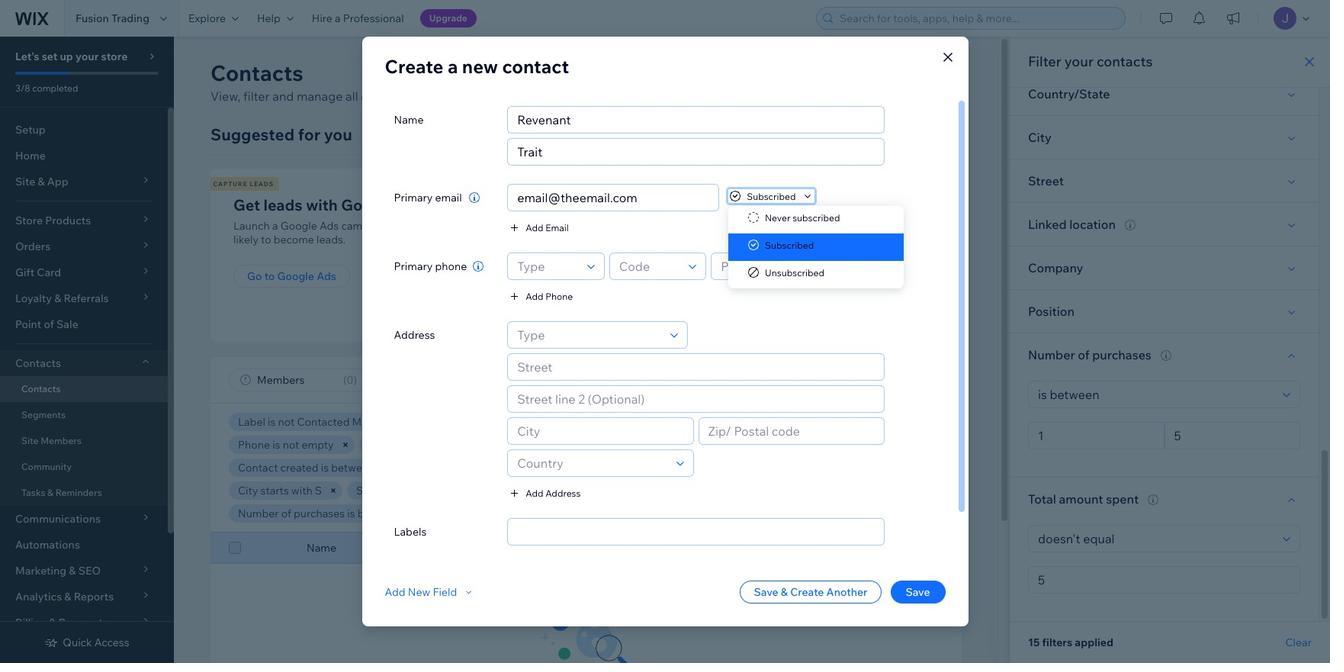 Task type: locate. For each thing, give the bounding box(es) containing it.
contact up importing
[[742, 195, 797, 214]]

empty for street is not empty
[[419, 484, 451, 498]]

leads.
[[521, 89, 555, 104], [317, 233, 346, 247]]

hire
[[312, 11, 333, 25]]

is left 1
[[348, 507, 355, 520]]

dec left 10,
[[464, 461, 484, 475]]

with right leads
[[306, 195, 338, 214]]

setup link
[[0, 117, 168, 143]]

2 vertical spatial google
[[277, 269, 314, 283]]

quick access
[[63, 636, 129, 649]]

ads
[[398, 195, 427, 214], [320, 219, 339, 233], [317, 269, 336, 283]]

add inside grow your contact list add contacts by importing them via gmail or a csv file.
[[662, 219, 683, 233]]

grow your contact list add contacts by importing them via gmail or a csv file.
[[662, 195, 893, 247]]

15
[[1029, 636, 1041, 649]]

0 vertical spatial member
[[368, 438, 411, 452]]

add inside add email button
[[526, 222, 544, 233]]

5 right 1
[[432, 507, 439, 520]]

amount for total amount spent
[[1060, 491, 1104, 507]]

of for number of purchases is between 1 and 5
[[281, 507, 291, 520]]

address down primary phone
[[394, 328, 435, 342]]

street down contact created is between dec 22, 2023 and dec 10, 2023 on the bottom left of page
[[356, 484, 387, 498]]

contacts inside grow your contact list add contacts by importing them via gmail or a csv file.
[[686, 219, 729, 233]]

create
[[385, 55, 444, 78], [857, 66, 895, 81], [791, 585, 825, 599]]

google down become
[[277, 269, 314, 283]]

name down "number of purchases is between 1 and 5"
[[307, 541, 337, 555]]

10,
[[486, 461, 501, 475]]

save & create another button
[[741, 581, 882, 604]]

with for s
[[291, 484, 313, 498]]

Last name field
[[513, 139, 880, 165]]

0 horizontal spatial filter
[[680, 373, 706, 387]]

me
[[352, 415, 368, 429]]

1 vertical spatial select an option field
[[1034, 526, 1279, 552]]

google down leads
[[281, 219, 317, 233]]

0 vertical spatial linked
[[1029, 217, 1067, 232]]

1 horizontal spatial empty
[[419, 484, 451, 498]]

leads
[[264, 195, 303, 214]]

1 horizontal spatial location
[[1070, 217, 1117, 232]]

company
[[1029, 260, 1084, 276]]

0 vertical spatial &
[[47, 487, 53, 498]]

add phone
[[526, 290, 573, 302]]

save for save & create another
[[754, 585, 779, 599]]

add new field button
[[385, 585, 476, 599]]

1 vertical spatial address
[[546, 487, 581, 499]]

1 horizontal spatial street
[[1029, 173, 1065, 189]]

0 horizontal spatial 2023
[[416, 461, 441, 475]]

phone down any
[[618, 541, 650, 555]]

empty down member status is not a member
[[419, 484, 451, 498]]

manage
[[297, 89, 343, 104]]

0 vertical spatial clear
[[643, 508, 666, 519]]

15 filters applied
[[1029, 636, 1114, 649]]

upgrade button
[[420, 9, 477, 27]]

member
[[368, 438, 411, 452], [891, 541, 934, 555]]

amount down 'from' number field
[[1060, 491, 1104, 507]]

0 vertical spatial filter
[[1029, 53, 1062, 70]]

number
[[1029, 347, 1076, 363], [238, 507, 279, 520]]

location up the total amount spent is not 5
[[521, 484, 561, 498]]

1 horizontal spatial linked
[[1029, 217, 1067, 232]]

customers
[[434, 89, 494, 104]]

& left another
[[781, 585, 788, 599]]

help button
[[248, 0, 303, 37]]

empty down contacted
[[302, 438, 334, 452]]

Type field
[[513, 253, 583, 279], [513, 322, 666, 348]]

email down the 'email' field
[[546, 222, 569, 233]]

0 horizontal spatial number
[[238, 507, 279, 520]]

with
[[306, 195, 338, 214], [291, 484, 313, 498]]

your up country/state
[[1065, 53, 1094, 70]]

3/8
[[15, 82, 30, 94]]

dec
[[377, 461, 397, 475], [464, 461, 484, 475]]

1 vertical spatial street
[[356, 484, 387, 498]]

2 primary from the top
[[394, 259, 433, 273]]

filter inside filter "button"
[[680, 373, 706, 387]]

city down country/state
[[1029, 130, 1052, 145]]

number of purchases is between 1 and 5
[[238, 507, 439, 520]]

1 horizontal spatial &
[[781, 585, 788, 599]]

0 vertical spatial contact
[[503, 55, 569, 78]]

0 horizontal spatial location
[[521, 484, 561, 498]]

contact created is between dec 22, 2023 and dec 10, 2023
[[238, 461, 528, 475]]

2 horizontal spatial address
[[759, 541, 800, 555]]

is down customers
[[446, 438, 454, 452]]

1 horizontal spatial subscribed
[[793, 212, 841, 223]]

address up save & create another
[[759, 541, 800, 555]]

0 vertical spatial street
[[1029, 173, 1065, 189]]

1 horizontal spatial spent
[[1107, 491, 1140, 507]]

amount down add address button
[[500, 507, 538, 520]]

add inside add address button
[[526, 487, 544, 499]]

& inside sidebar element
[[47, 487, 53, 498]]

s
[[315, 484, 322, 498]]

spent for total amount spent
[[1107, 491, 1140, 507]]

not for street is not empty
[[400, 484, 417, 498]]

add up the total amount spent is not 5
[[526, 487, 544, 499]]

0 horizontal spatial spent
[[540, 507, 569, 520]]

explore
[[189, 11, 226, 25]]

1 horizontal spatial clear button
[[1286, 636, 1313, 649]]

0 horizontal spatial save
[[754, 585, 779, 599]]

learn more button
[[557, 87, 622, 105]]

google inside button
[[277, 269, 314, 283]]

0 vertical spatial empty
[[302, 438, 334, 452]]

your inside contacts view, filter and manage all of your site's customers and leads. learn more
[[375, 89, 401, 104]]

clear
[[643, 508, 666, 519], [1286, 636, 1313, 649]]

1 primary from the top
[[394, 191, 433, 205]]

1 horizontal spatial save
[[906, 585, 931, 599]]

add up 'add phone' button
[[526, 222, 544, 233]]

list
[[208, 169, 1064, 342]]

1 vertical spatial name
[[307, 541, 337, 555]]

create contact button
[[824, 60, 962, 87]]

name
[[394, 113, 424, 127], [307, 541, 337, 555]]

leads. right become
[[317, 233, 346, 247]]

0 vertical spatial purchases
[[1093, 347, 1152, 363]]

add for add email
[[526, 222, 544, 233]]

1 vertical spatial leads.
[[317, 233, 346, 247]]

1 vertical spatial type field
[[513, 322, 666, 348]]

1 horizontal spatial city
[[1029, 130, 1052, 145]]

and down member status is not a member
[[443, 461, 462, 475]]

1 vertical spatial linked
[[485, 484, 519, 498]]

between left 1
[[358, 507, 401, 520]]

1 horizontal spatial dec
[[464, 461, 484, 475]]

1 horizontal spatial leads.
[[521, 89, 555, 104]]

google up campaign
[[341, 195, 395, 214]]

location for linked location doesn't equal any of hickory drive
[[521, 484, 561, 498]]

2023 right 10,
[[503, 461, 528, 475]]

contacts up segments
[[21, 383, 61, 395]]

None checkbox
[[229, 539, 241, 557]]

2 vertical spatial address
[[759, 541, 800, 555]]

0 horizontal spatial linked
[[485, 484, 519, 498]]

to
[[393, 219, 403, 233], [261, 233, 271, 247], [265, 269, 275, 283]]

in
[[603, 461, 612, 475]]

contacts left by
[[686, 219, 729, 233]]

a down leads
[[272, 219, 278, 233]]

member up contact created is between dec 22, 2023 and dec 10, 2023 on the bottom left of page
[[368, 438, 411, 452]]

linked up company
[[1029, 217, 1067, 232]]

select an option field for number of purchases
[[1034, 382, 1279, 408]]

ads left campaign
[[320, 219, 339, 233]]

leads. left 'learn'
[[521, 89, 555, 104]]

1 save from the left
[[754, 585, 779, 599]]

your left site's
[[375, 89, 401, 104]]

ads down get leads with google ads launch a google ads campaign to target people likely to become leads.
[[317, 269, 336, 283]]

location up company
[[1070, 217, 1117, 232]]

1 2023 from the left
[[416, 461, 441, 475]]

( 0 )
[[343, 373, 357, 387]]

& for reminders
[[47, 487, 53, 498]]

file.
[[687, 233, 704, 247]]

1 horizontal spatial number
[[1029, 347, 1076, 363]]

0 vertical spatial address
[[394, 328, 435, 342]]

and right me
[[371, 415, 389, 429]]

1 horizontal spatial member
[[891, 541, 934, 555]]

phone inside button
[[546, 290, 573, 302]]

1 vertical spatial empty
[[419, 484, 451, 498]]

& inside button
[[781, 585, 788, 599]]

primary for primary phone
[[394, 259, 433, 273]]

filter
[[243, 89, 270, 104]]

contact
[[898, 66, 944, 81], [238, 461, 278, 475]]

1 horizontal spatial contact
[[742, 195, 797, 214]]

number down position
[[1029, 347, 1076, 363]]

1 vertical spatial member
[[891, 541, 934, 555]]

number for number of purchases
[[1029, 347, 1076, 363]]

0 vertical spatial number
[[1029, 347, 1076, 363]]

of
[[361, 89, 373, 104], [44, 317, 54, 331], [1079, 347, 1090, 363], [653, 484, 663, 498], [281, 507, 291, 520]]

None field
[[522, 519, 880, 545]]

primary left phone
[[394, 259, 433, 273]]

0 vertical spatial google
[[341, 195, 395, 214]]

site members
[[21, 435, 82, 446]]

1 vertical spatial purchases
[[294, 507, 345, 520]]

phone is not empty
[[238, 438, 334, 452]]

0 horizontal spatial total
[[473, 507, 497, 520]]

0 horizontal spatial empty
[[302, 438, 334, 452]]

1 select an option field from the top
[[1034, 382, 1279, 408]]

)
[[354, 373, 357, 387]]

your inside grow your contact list add contacts by importing them via gmail or a csv file.
[[705, 195, 738, 214]]

contacts up filter
[[211, 60, 304, 86]]

contacts up country/state
[[1097, 53, 1154, 70]]

amount for total amount spent is not 5
[[500, 507, 538, 520]]

country/state
[[1029, 86, 1111, 102]]

let's set up your store
[[15, 50, 128, 63]]

phone down label
[[238, 438, 270, 452]]

create contact
[[857, 66, 944, 81]]

contact inside button
[[898, 66, 944, 81]]

spent down add address
[[540, 507, 569, 520]]

1 vertical spatial filter
[[680, 373, 706, 387]]

subscribed inside option
[[766, 239, 815, 251]]

linked for linked location
[[1029, 217, 1067, 232]]

set
[[42, 50, 58, 63]]

phone for phone
[[618, 541, 650, 555]]

not up phone is not empty
[[278, 415, 295, 429]]

Select an option field
[[1034, 382, 1279, 408], [1034, 526, 1279, 552]]

0 horizontal spatial clear button
[[632, 504, 678, 523]]

subscribed up simon
[[639, 415, 695, 429]]

2 type field from the top
[[513, 322, 666, 348]]

1 horizontal spatial purchases
[[1093, 347, 1152, 363]]

1 horizontal spatial contacts
[[1097, 53, 1154, 70]]

1 5 from the left
[[432, 507, 439, 520]]

0 vertical spatial type field
[[513, 253, 583, 279]]

upgrade
[[429, 12, 468, 24]]

of inside contacts view, filter and manage all of your site's customers and leads. learn more
[[361, 89, 373, 104]]

0 vertical spatial select an option field
[[1034, 382, 1279, 408]]

1 horizontal spatial clear
[[1286, 636, 1313, 649]]

spent for total amount spent is not 5
[[540, 507, 569, 520]]

1 horizontal spatial filter
[[1029, 53, 1062, 70]]

primary up target
[[394, 191, 433, 205]]

spent
[[1107, 491, 1140, 507], [540, 507, 569, 520]]

not left member
[[456, 438, 473, 452]]

1 vertical spatial city
[[238, 484, 258, 498]]

select an option field up enter a value number field
[[1034, 526, 1279, 552]]

is down contact created is between dec 22, 2023 and dec 10, 2023 on the bottom left of page
[[390, 484, 398, 498]]

and right filter
[[273, 89, 294, 104]]

save & create another
[[754, 585, 868, 599]]

with inside get leads with google ads launch a google ads campaign to target people likely to become leads.
[[306, 195, 338, 214]]

0 horizontal spatial city
[[238, 484, 258, 498]]

amount
[[1060, 491, 1104, 507], [500, 507, 538, 520]]

address down birthdate
[[546, 487, 581, 499]]

get
[[642, 180, 657, 188]]

subscribed up phone field
[[766, 239, 815, 251]]

subscribed up never at top right
[[747, 190, 796, 202]]

type field down add phone at the left top of page
[[513, 322, 666, 348]]

to right go
[[265, 269, 275, 283]]

of inside the point of sale link
[[44, 317, 54, 331]]

your right up
[[76, 50, 99, 63]]

email inside button
[[546, 222, 569, 233]]

1 vertical spatial google
[[281, 219, 317, 233]]

a inside grow your contact list add contacts by importing them via gmail or a csv file.
[[887, 219, 893, 233]]

capture leads
[[213, 180, 274, 188]]

clear inside button
[[643, 508, 666, 519]]

suggested
[[211, 124, 295, 144]]

Code field
[[615, 253, 685, 279]]

contact up 'learn'
[[503, 55, 569, 78]]

jacob
[[619, 438, 650, 452]]

not for phone is not empty
[[283, 438, 299, 452]]

0 horizontal spatial purchases
[[294, 507, 345, 520]]

1 vertical spatial number
[[238, 507, 279, 520]]

go to google ads button
[[234, 265, 350, 288]]

2 select an option field from the top
[[1034, 526, 1279, 552]]

filter up simon
[[680, 373, 706, 387]]

subscribed up subscribed option
[[793, 212, 841, 223]]

type field up add phone at the left top of page
[[513, 253, 583, 279]]

a left member
[[475, 438, 481, 452]]

up
[[60, 50, 73, 63]]

a right "hire"
[[335, 11, 341, 25]]

0 horizontal spatial subscribed
[[639, 415, 695, 429]]

0 horizontal spatial member
[[368, 438, 411, 452]]

assignee is jacob simon
[[560, 438, 685, 452]]

people
[[439, 219, 473, 233]]

last
[[633, 461, 651, 475]]

select an option field for total amount spent
[[1034, 526, 1279, 552]]

label
[[238, 415, 266, 429]]

1 vertical spatial between
[[358, 507, 401, 520]]

1 vertical spatial primary
[[394, 259, 433, 273]]

2023 right 22,
[[416, 461, 441, 475]]

number down starts
[[238, 507, 279, 520]]

1 vertical spatial clear
[[1286, 636, 1313, 649]]

add email button
[[508, 221, 569, 234]]

spent down 'from' number field
[[1107, 491, 1140, 507]]

0 vertical spatial subscribed
[[747, 190, 796, 202]]

automations link
[[0, 532, 168, 558]]

email for email subscriber status is never subscribed
[[481, 415, 508, 429]]

site
[[21, 435, 39, 446]]

0 vertical spatial city
[[1029, 130, 1052, 145]]

dec left 22,
[[377, 461, 397, 475]]

email
[[546, 222, 569, 233], [481, 415, 508, 429], [729, 415, 756, 429], [478, 541, 505, 555]]

0 vertical spatial with
[[306, 195, 338, 214]]

1 vertical spatial clear button
[[1286, 636, 1313, 649]]

email down the total amount spent is not 5
[[478, 541, 505, 555]]

subscribed inside button
[[747, 190, 796, 202]]

city left starts
[[238, 484, 258, 498]]

empty
[[302, 438, 334, 452], [419, 484, 451, 498]]

0 horizontal spatial leads.
[[317, 233, 346, 247]]

get more contacts
[[642, 180, 723, 188]]

city for city starts with s
[[238, 484, 258, 498]]

email for email
[[478, 541, 505, 555]]

status up assignee
[[565, 415, 596, 429]]

add left new
[[385, 585, 406, 599]]

email left the deliverability
[[729, 415, 756, 429]]

add inside 'add phone' button
[[526, 290, 544, 302]]

Street field
[[513, 354, 880, 380]]

0 horizontal spatial create
[[385, 55, 444, 78]]

street up linked location
[[1029, 173, 1065, 189]]

0 horizontal spatial contacts
[[686, 219, 729, 233]]

drive
[[706, 484, 732, 498]]

go to google ads
[[247, 269, 336, 283]]

0 horizontal spatial clear
[[643, 508, 666, 519]]

email up member
[[481, 415, 508, 429]]

phone
[[546, 290, 573, 302], [238, 438, 270, 452], [618, 541, 650, 555]]

location for linked location
[[1070, 217, 1117, 232]]

view,
[[211, 89, 241, 104]]

with left s
[[291, 484, 313, 498]]

0 horizontal spatial contact
[[238, 461, 278, 475]]

1 horizontal spatial name
[[394, 113, 424, 127]]

Unsaved view field
[[253, 369, 339, 391]]

to left target
[[393, 219, 403, 233]]

1 vertical spatial location
[[521, 484, 561, 498]]

1 horizontal spatial 5
[[601, 507, 607, 520]]

site's
[[404, 89, 432, 104]]

is left jacob
[[609, 438, 617, 452]]

0 vertical spatial primary
[[394, 191, 433, 205]]

birthdate
[[554, 461, 601, 475]]

2 horizontal spatial phone
[[618, 541, 650, 555]]

filter up country/state
[[1029, 53, 1062, 70]]

(
[[343, 373, 347, 387]]

purchases for number of purchases
[[1093, 347, 1152, 363]]

is up starts
[[273, 438, 280, 452]]

street is not empty
[[356, 484, 451, 498]]

linked down 10,
[[485, 484, 519, 498]]

list box
[[729, 206, 905, 288]]

0 vertical spatial subscribed
[[793, 212, 841, 223]]

0
[[347, 373, 354, 387]]

select an option field up 'from' number field
[[1034, 382, 1279, 408]]

the
[[615, 461, 631, 475]]

2 vertical spatial phone
[[618, 541, 650, 555]]

0 horizontal spatial amount
[[500, 507, 538, 520]]

for
[[298, 124, 321, 144]]

1 horizontal spatial contact
[[898, 66, 944, 81]]

contacts right import
[[713, 269, 759, 283]]

0 horizontal spatial address
[[394, 328, 435, 342]]

0 horizontal spatial name
[[307, 541, 337, 555]]

1 vertical spatial &
[[781, 585, 788, 599]]

street for street
[[1029, 173, 1065, 189]]

2 5 from the left
[[601, 507, 607, 520]]

0 vertical spatial leads.
[[521, 89, 555, 104]]

save button
[[891, 581, 946, 604]]

0 vertical spatial phone
[[546, 290, 573, 302]]

phone for phone is not empty
[[238, 438, 270, 452]]

not up created
[[283, 438, 299, 452]]

ads up target
[[398, 195, 427, 214]]

& for create
[[781, 585, 788, 599]]

your up by
[[705, 195, 738, 214]]

leads. inside contacts view, filter and manage all of your site's customers and leads. learn more
[[521, 89, 555, 104]]

1 vertical spatial with
[[291, 484, 313, 498]]

2 dec from the left
[[464, 461, 484, 475]]

Enter a value number field
[[1034, 567, 1296, 593]]

linked location doesn't equal any of hickory drive
[[485, 484, 732, 498]]

subscribed for subscribed option
[[766, 239, 815, 251]]

0 horizontal spatial 5
[[432, 507, 439, 520]]

not
[[278, 415, 295, 429], [283, 438, 299, 452], [456, 438, 473, 452], [400, 484, 417, 498], [582, 507, 598, 520]]

a right or
[[887, 219, 893, 233]]

address inside button
[[546, 487, 581, 499]]

2 save from the left
[[906, 585, 931, 599]]

name down site's
[[394, 113, 424, 127]]

city for city
[[1029, 130, 1052, 145]]



Task type: describe. For each thing, give the bounding box(es) containing it.
go
[[247, 269, 262, 283]]

filter for filter your contacts
[[1029, 53, 1062, 70]]

save for save
[[906, 585, 931, 599]]

ads inside button
[[317, 269, 336, 283]]

point
[[15, 317, 41, 331]]

site members link
[[0, 428, 168, 454]]

Street line 2 (Optional) field
[[513, 386, 880, 412]]

2 2023 from the left
[[503, 461, 528, 475]]

First name field
[[513, 107, 880, 133]]

Phone field
[[717, 253, 880, 279]]

clear for topmost clear button
[[643, 508, 666, 519]]

never
[[766, 212, 791, 223]]

subscribed button
[[729, 189, 815, 203]]

gmail
[[842, 219, 872, 233]]

more
[[592, 89, 622, 104]]

contact inside grow your contact list add contacts by importing them via gmail or a csv file.
[[742, 195, 797, 214]]

suggested for you
[[211, 124, 352, 144]]

email for email deliverability status is inactive
[[729, 415, 756, 429]]

1 horizontal spatial create
[[791, 585, 825, 599]]

total amount spent is not 5
[[473, 507, 607, 520]]

position
[[1029, 304, 1075, 319]]

purchases for number of purchases is between 1 and 5
[[294, 507, 345, 520]]

leads
[[250, 180, 274, 188]]

new
[[462, 55, 498, 78]]

not for label is not contacted me and customers
[[278, 415, 295, 429]]

total for total amount spent
[[1029, 491, 1057, 507]]

is right label
[[268, 415, 276, 429]]

community
[[21, 461, 72, 472]]

import contacts
[[676, 269, 759, 283]]

and down new on the top of the page
[[497, 89, 519, 104]]

fusion trading
[[76, 11, 150, 25]]

labels
[[394, 525, 427, 539]]

linked location
[[1029, 217, 1117, 232]]

Search... field
[[780, 369, 939, 391]]

is up s
[[321, 461, 329, 475]]

add address button
[[508, 486, 581, 500]]

never subscribed
[[766, 212, 841, 223]]

assignee
[[560, 438, 606, 452]]

target
[[406, 219, 436, 233]]

From number field
[[1034, 423, 1160, 449]]

a inside "hire a professional" link
[[335, 11, 341, 25]]

another
[[827, 585, 868, 599]]

create for create contact
[[857, 66, 895, 81]]

filter for filter
[[680, 373, 706, 387]]

add for add new field
[[385, 585, 406, 599]]

To number field
[[1170, 423, 1296, 449]]

add new field
[[385, 585, 457, 599]]

0 vertical spatial name
[[394, 113, 424, 127]]

add for add address
[[526, 487, 544, 499]]

community link
[[0, 454, 168, 480]]

phone
[[435, 259, 467, 273]]

by
[[731, 219, 743, 233]]

or
[[874, 219, 884, 233]]

grow
[[662, 195, 702, 214]]

1 type field from the top
[[513, 253, 583, 279]]

import contacts button
[[662, 265, 772, 288]]

clear for the bottom clear button
[[1286, 636, 1313, 649]]

member for member status is not a member
[[368, 438, 411, 452]]

add phone button
[[508, 289, 573, 303]]

sale
[[56, 317, 78, 331]]

new
[[408, 585, 431, 599]]

is left inactive
[[858, 415, 866, 429]]

a left new on the top of the page
[[448, 55, 458, 78]]

and right 1
[[411, 507, 430, 520]]

of for point of sale
[[44, 317, 54, 331]]

home link
[[0, 143, 168, 169]]

contacts inside button
[[713, 269, 759, 283]]

contacts inside dropdown button
[[15, 356, 61, 370]]

City field
[[513, 418, 689, 444]]

days
[[669, 461, 692, 475]]

filter button
[[653, 369, 720, 392]]

them
[[797, 219, 823, 233]]

is left never
[[598, 415, 606, 429]]

learn
[[557, 89, 590, 104]]

subscribed inside list box
[[793, 212, 841, 223]]

city starts with s
[[238, 484, 322, 498]]

created
[[281, 461, 319, 475]]

primary for primary email
[[394, 191, 433, 205]]

subscribed for subscribed button
[[747, 190, 796, 202]]

email
[[435, 191, 462, 205]]

1 dec from the left
[[377, 461, 397, 475]]

contacted
[[297, 415, 350, 429]]

your inside sidebar element
[[76, 50, 99, 63]]

sidebar element
[[0, 37, 174, 663]]

1
[[404, 507, 409, 520]]

become
[[274, 233, 314, 247]]

0 horizontal spatial contact
[[503, 55, 569, 78]]

list containing get leads with google ads
[[208, 169, 1064, 342]]

tasks & reminders link
[[0, 480, 168, 506]]

leads. inside get leads with google ads launch a google ads campaign to target people likely to become leads.
[[317, 233, 346, 247]]

email subscriber status is never subscribed
[[481, 415, 695, 429]]

list box containing never subscribed
[[729, 206, 905, 288]]

to right 'likely'
[[261, 233, 271, 247]]

subscribed option
[[729, 234, 905, 261]]

1 vertical spatial ads
[[320, 219, 339, 233]]

a inside get leads with google ads launch a google ads campaign to target people likely to become leads.
[[272, 219, 278, 233]]

inactive
[[868, 415, 907, 429]]

member status is not a member
[[368, 438, 526, 452]]

applied
[[1076, 636, 1114, 649]]

1 vertical spatial subscribed
[[639, 415, 695, 429]]

of for number of purchases
[[1079, 347, 1090, 363]]

completed
[[32, 82, 78, 94]]

point of sale
[[15, 317, 78, 331]]

unsubscribed
[[766, 267, 825, 278]]

create for create a new contact
[[385, 55, 444, 78]]

via
[[826, 219, 840, 233]]

linked for linked location doesn't equal any of hickory drive
[[485, 484, 519, 498]]

subscriber
[[510, 415, 563, 429]]

is down doesn't
[[571, 507, 579, 520]]

member for member status
[[891, 541, 934, 555]]

segments link
[[0, 402, 168, 428]]

launch
[[234, 219, 270, 233]]

90
[[654, 461, 667, 475]]

not down doesn't
[[582, 507, 598, 520]]

Zip/ Postal code field
[[704, 418, 880, 444]]

0 vertical spatial clear button
[[632, 504, 678, 523]]

0 vertical spatial between
[[331, 461, 375, 475]]

status up save button
[[936, 541, 967, 555]]

simon
[[653, 438, 685, 452]]

get leads with google ads launch a google ads campaign to target people likely to become leads.
[[234, 195, 473, 247]]

tasks & reminders
[[21, 487, 102, 498]]

any
[[633, 484, 650, 498]]

add for add phone
[[526, 290, 544, 302]]

member
[[484, 438, 526, 452]]

empty for phone is not empty
[[302, 438, 334, 452]]

Email field
[[513, 185, 714, 211]]

street for street is not empty
[[356, 484, 387, 498]]

number for number of purchases is between 1 and 5
[[238, 507, 279, 520]]

label is not contacted me and customers
[[238, 415, 446, 429]]

professional
[[343, 11, 404, 25]]

Country field
[[513, 450, 672, 476]]

with for google
[[306, 195, 338, 214]]

contacts view, filter and manage all of your site's customers and leads. learn more
[[211, 60, 622, 104]]

contacts button
[[0, 350, 168, 376]]

total for total amount spent is not 5
[[473, 507, 497, 520]]

filter your contacts
[[1029, 53, 1154, 70]]

create a new contact
[[385, 55, 569, 78]]

3/8 completed
[[15, 82, 78, 94]]

equal
[[603, 484, 630, 498]]

add email
[[526, 222, 569, 233]]

0 vertical spatial contacts
[[1097, 53, 1154, 70]]

list
[[801, 195, 823, 214]]

Search for tools, apps, help & more... field
[[836, 8, 1121, 29]]

hire a professional
[[312, 11, 404, 25]]

status down customers
[[413, 438, 444, 452]]

deliverability
[[758, 415, 823, 429]]

automations
[[15, 538, 80, 552]]

field
[[433, 585, 457, 599]]

to inside 'go to google ads' button
[[265, 269, 275, 283]]

status down search... field at the bottom of the page
[[825, 415, 856, 429]]

importing
[[746, 219, 795, 233]]

0 vertical spatial ads
[[398, 195, 427, 214]]

all
[[346, 89, 358, 104]]

contacts inside contacts view, filter and manage all of your site's customers and leads. learn more
[[211, 60, 304, 86]]



Task type: vqa. For each thing, say whether or not it's contained in the screenshot.
the top contacts
yes



